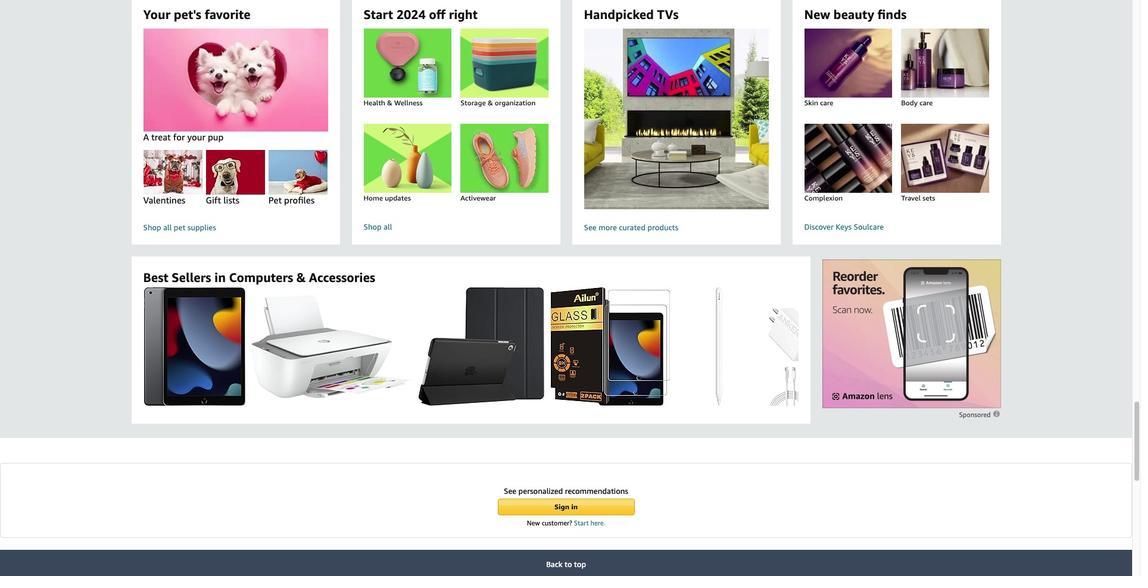 Task type: describe. For each thing, give the bounding box(es) containing it.
new for new customer? start here.
[[527, 520, 540, 527]]

supplies
[[188, 223, 216, 232]]

treat
[[151, 131, 171, 142]]

procase for ipad 9th generation 2021/ ipad 8th generation 2020/ ipad 7th generation 2019 case, ipad 10.2 case ipad cover... image
[[418, 287, 544, 406]]

best
[[143, 270, 168, 285]]

keys
[[836, 222, 852, 232]]

beauty
[[834, 7, 874, 22]]

& for health
[[387, 98, 392, 107]]

recommendations
[[565, 487, 628, 496]]

discover keys soulcare link
[[804, 221, 989, 233]]

2024
[[396, 7, 426, 22]]

gift lists image
[[202, 150, 269, 195]]

care for body care
[[920, 98, 933, 107]]

storage & organization image
[[449, 29, 560, 98]]

ailun screen protector for ipad 9th 8th 7th generation (10.2 inch, ipad 9/8/7, 2021&2020&2019) tempered glass/apple... image
[[550, 287, 670, 406]]

discover
[[804, 222, 834, 232]]

body care link
[[890, 29, 1001, 119]]

more
[[599, 223, 617, 232]]

back
[[546, 560, 563, 570]]

sponsored
[[959, 411, 993, 419]]

to
[[565, 560, 572, 570]]

travel sets link
[[890, 124, 1001, 214]]

here.
[[591, 520, 605, 527]]

a treat for your pup
[[143, 131, 224, 142]]

your
[[143, 7, 170, 22]]

home
[[364, 193, 383, 202]]

for
[[173, 131, 185, 142]]

complexion image
[[793, 124, 904, 193]]

sellers
[[172, 270, 211, 285]]

0 horizontal spatial in
[[214, 270, 226, 285]]

a
[[143, 131, 149, 142]]

sign
[[555, 503, 569, 512]]

leave feedback on sponsored ad element
[[959, 411, 1001, 419]]

gift lists link
[[202, 150, 269, 207]]

best sellers in computers & accessories
[[143, 270, 375, 285]]

shop for shop all
[[364, 222, 382, 232]]

skin care image
[[793, 29, 904, 98]]

off
[[429, 7, 446, 22]]

travel sets image
[[890, 124, 1001, 193]]

pup
[[208, 131, 224, 142]]

iphone 15 charger, anker usb c charger block, 2-pack 20w fast wall charger for 15/15 pro/pro max/ipad pro and more, with... image
[[768, 287, 862, 406]]

handpicked
[[584, 7, 654, 22]]

pet profiles
[[268, 195, 315, 206]]

home updates image
[[352, 124, 463, 193]]

curated
[[619, 223, 646, 232]]

1 horizontal spatial start
[[574, 520, 589, 527]]

complexion link
[[793, 124, 904, 214]]

pet
[[174, 223, 185, 232]]

handpicked tvs
[[584, 7, 679, 22]]

0 horizontal spatial &
[[296, 270, 306, 285]]

shop all link
[[364, 221, 548, 233]]

soulcare
[[854, 222, 884, 232]]

new beauty finds
[[804, 7, 907, 22]]

skin care link
[[793, 29, 904, 119]]



Task type: vqa. For each thing, say whether or not it's contained in the screenshot.
Cobalt Blue image
no



Task type: locate. For each thing, give the bounding box(es) containing it.
gift
[[206, 195, 221, 206]]

start
[[364, 7, 393, 22], [574, 520, 589, 527]]

sponsored link
[[959, 411, 1001, 419]]

health & wellness image
[[352, 29, 463, 98]]

2 horizontal spatial &
[[488, 98, 493, 107]]

body
[[901, 98, 918, 107]]

health
[[364, 98, 385, 107]]

wellness
[[394, 98, 423, 107]]

& right storage
[[488, 98, 493, 107]]

tvs
[[657, 7, 679, 22]]

a treat for your pup link
[[104, 29, 367, 143]]

1 horizontal spatial &
[[387, 98, 392, 107]]

all
[[384, 222, 392, 232], [163, 223, 172, 232]]

customer?
[[542, 520, 572, 527]]

1 vertical spatial see
[[504, 487, 517, 496]]

shop all
[[364, 222, 392, 232]]

all left 'pet'
[[163, 223, 172, 232]]

list
[[143, 287, 1141, 406]]

0 vertical spatial see
[[584, 223, 597, 232]]

activewear link
[[449, 124, 560, 214]]

updates
[[385, 193, 411, 202]]

home updates
[[364, 193, 411, 202]]

start here. link
[[574, 520, 605, 527]]

1 care from the left
[[820, 98, 834, 107]]

in right sign
[[571, 503, 578, 512]]

care for skin care
[[820, 98, 834, 107]]

see personalized recommendations
[[504, 487, 628, 496]]

shop for shop all pet supplies
[[143, 223, 161, 232]]

see more curated products link
[[564, 29, 789, 236]]

health & wellness
[[364, 98, 423, 107]]

gift lists
[[206, 195, 240, 206]]

shop left 'pet'
[[143, 223, 161, 232]]

favorite
[[205, 7, 251, 22]]

1 horizontal spatial in
[[571, 503, 578, 512]]

valentines
[[143, 195, 185, 206]]

new left the customer?
[[527, 520, 540, 527]]

travel
[[901, 193, 921, 202]]

pet profiles link
[[265, 150, 332, 207]]

shop
[[364, 222, 382, 232], [143, 223, 161, 232]]

0 horizontal spatial start
[[364, 7, 393, 22]]

body care image
[[890, 29, 1001, 98]]

skin
[[804, 98, 818, 107]]

see for see more curated products
[[584, 223, 597, 232]]

2 care from the left
[[920, 98, 933, 107]]

all inside shop all pet supplies link
[[163, 223, 172, 232]]

0 horizontal spatial see
[[504, 487, 517, 496]]

all for shop all
[[384, 222, 392, 232]]

& for storage
[[488, 98, 493, 107]]

pet's
[[174, 7, 201, 22]]

pet profiles image
[[265, 150, 332, 195]]

storage & organization
[[461, 98, 536, 107]]

new for new beauty finds
[[804, 7, 830, 22]]

activewear image
[[449, 124, 560, 193]]

top
[[574, 560, 586, 570]]

care right skin
[[820, 98, 834, 107]]

1 vertical spatial new
[[527, 520, 540, 527]]

see for see personalized recommendations
[[504, 487, 517, 496]]

0 vertical spatial in
[[214, 270, 226, 285]]

& right the health
[[387, 98, 392, 107]]

activewear
[[461, 193, 496, 202]]

storage & organization link
[[449, 29, 560, 119]]

sign in link
[[498, 499, 635, 516]]

care right body
[[920, 98, 933, 107]]

in right sellers
[[214, 270, 226, 285]]

0 horizontal spatial new
[[527, 520, 540, 527]]

right
[[449, 7, 478, 22]]

care inside "link"
[[920, 98, 933, 107]]

see more curated products
[[584, 223, 679, 232]]

shop all pet supplies link
[[143, 223, 328, 233]]

see
[[584, 223, 597, 232], [504, 487, 517, 496]]

back to top link
[[0, 550, 1132, 577]]

&
[[387, 98, 392, 107], [488, 98, 493, 107], [296, 270, 306, 285]]

1 horizontal spatial care
[[920, 98, 933, 107]]

1 horizontal spatial see
[[584, 223, 597, 232]]

health & wellness link
[[352, 29, 463, 119]]

organization
[[495, 98, 536, 107]]

a treat for your pup image
[[104, 29, 367, 131]]

new
[[804, 7, 830, 22], [527, 520, 540, 527]]

computers
[[229, 270, 293, 285]]

0 horizontal spatial care
[[820, 98, 834, 107]]

0 vertical spatial start
[[364, 7, 393, 22]]

1 vertical spatial in
[[571, 503, 578, 512]]

sign in
[[555, 503, 578, 512]]

1 horizontal spatial shop
[[364, 222, 382, 232]]

sets
[[923, 193, 935, 202]]

skin care
[[804, 98, 834, 107]]

apple ipad (9th generation): with a13 bionic chip, 10.2-inch retina display, 64gb, wi-fi, 12mp front/8mp back camera,... image
[[143, 287, 245, 406]]

0 horizontal spatial shop
[[143, 223, 161, 232]]

valentines link
[[139, 150, 207, 207]]

complexion
[[804, 193, 843, 202]]

see left personalized
[[504, 487, 517, 496]]

lists
[[224, 195, 240, 206]]

all inside shop all link
[[384, 222, 392, 232]]

0 vertical spatial new
[[804, 7, 830, 22]]

1 horizontal spatial all
[[384, 222, 392, 232]]

back to top
[[546, 560, 586, 570]]

discover keys soulcare
[[804, 222, 884, 232]]

personalized
[[519, 487, 563, 496]]

home updates link
[[352, 124, 463, 214]]

1 vertical spatial start
[[574, 520, 589, 527]]

& right computers
[[296, 270, 306, 285]]

apple pencil (2nd generation): pixel-perfect precision and industry-leading low latency, perfect for note-taking,... image
[[715, 287, 723, 406]]

travel sets
[[901, 193, 935, 202]]

care
[[820, 98, 834, 107], [920, 98, 933, 107]]

shop all pet supplies
[[143, 223, 216, 232]]

products
[[648, 223, 679, 232]]

shop down home
[[364, 222, 382, 232]]

finds
[[878, 7, 907, 22]]

all for shop all pet supplies
[[163, 223, 172, 232]]

0 horizontal spatial all
[[163, 223, 172, 232]]

your pet's favorite
[[143, 7, 251, 22]]

storage
[[461, 98, 486, 107]]

pet
[[268, 195, 282, 206]]

body care
[[901, 98, 933, 107]]

your
[[187, 131, 205, 142]]

start left the 2024
[[364, 7, 393, 22]]

start 2024 off right
[[364, 7, 478, 22]]

handpicked tvs image
[[564, 29, 789, 209]]

all down home updates on the top of page
[[384, 222, 392, 232]]

see left the more
[[584, 223, 597, 232]]

valentines image
[[139, 150, 207, 195]]

new left the beauty
[[804, 7, 830, 22]]

hp deskjet 2755e wireless color inkjet-printer, print, scan, copy, easy setup, mobile printing, best-for home, instant... image
[[251, 295, 412, 399]]

in
[[214, 270, 226, 285], [571, 503, 578, 512]]

1 horizontal spatial new
[[804, 7, 830, 22]]

start left here.
[[574, 520, 589, 527]]

see inside see more curated products "link"
[[584, 223, 597, 232]]

accessories
[[309, 270, 375, 285]]

new customer? start here.
[[527, 520, 605, 527]]

profiles
[[284, 195, 315, 206]]



